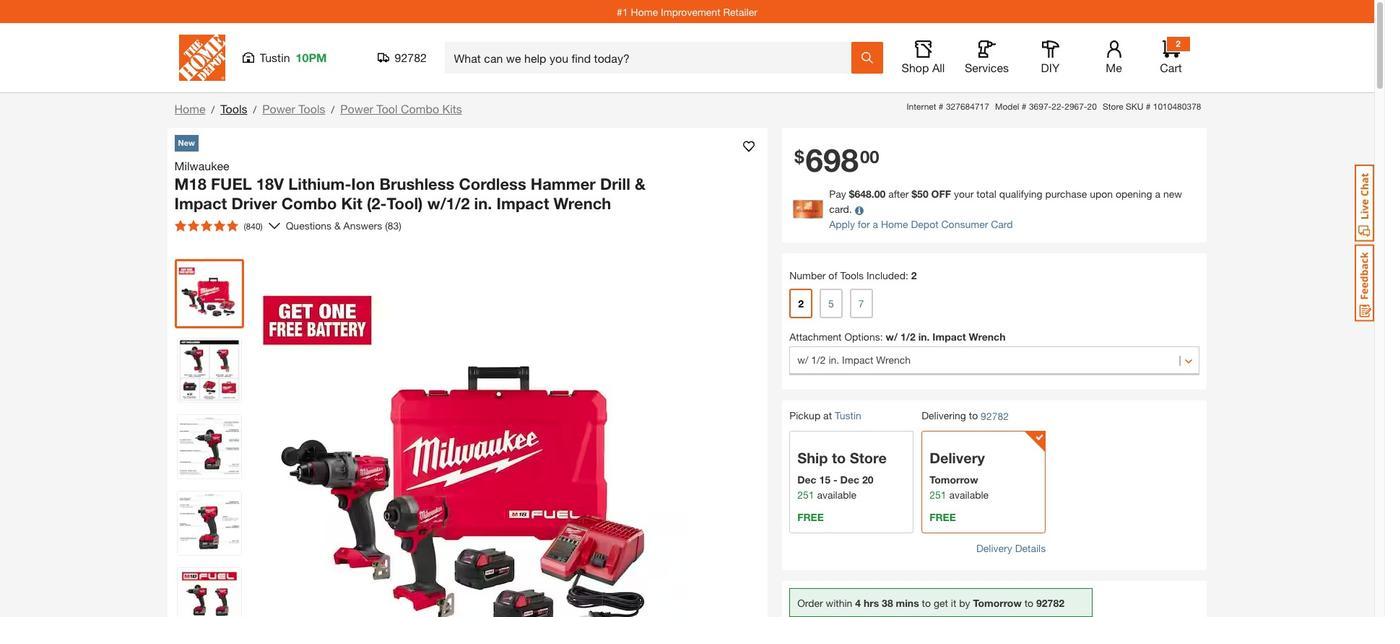 Task type: vqa. For each thing, say whether or not it's contained in the screenshot.


Task type: describe. For each thing, give the bounding box(es) containing it.
options
[[845, 331, 880, 343]]

1 dec from the left
[[798, 474, 817, 486]]

00
[[860, 147, 880, 167]]

answers
[[344, 220, 382, 232]]

model
[[995, 101, 1020, 112]]

wrench inside button
[[876, 354, 911, 367]]

0 horizontal spatial &
[[334, 220, 341, 232]]

3697-
[[1029, 101, 1052, 112]]

cordless
[[459, 174, 526, 193]]

delivery for delivery details
[[977, 543, 1013, 555]]

0 horizontal spatial :
[[880, 331, 883, 343]]

of
[[829, 270, 838, 282]]

tool)
[[387, 194, 423, 213]]

hammer
[[531, 174, 596, 193]]

milwaukee power tool combo kits 3697 22 2967 20 a0.2 image
[[177, 415, 241, 479]]

2 # from the left
[[1022, 101, 1027, 112]]

home / tools / power tools / power tool combo kits
[[174, 102, 462, 116]]

improvement
[[661, 5, 721, 18]]

new
[[178, 138, 195, 147]]

ion
[[351, 174, 375, 193]]

cart
[[1160, 61, 1182, 74]]

(840) button
[[169, 214, 269, 237]]

& inside the milwaukee m18 fuel 18v lithium-ion brushless cordless hammer drill & impact driver combo kit (2-tool) w/1/2 in. impact wrench
[[635, 174, 646, 193]]

1 vertical spatial in.
[[919, 331, 930, 343]]

included
[[867, 270, 906, 282]]

1 vertical spatial 2
[[911, 270, 917, 282]]

pickup
[[790, 410, 821, 422]]

order
[[798, 597, 823, 610]]

1 horizontal spatial 1/2
[[901, 331, 916, 343]]

fuel
[[211, 174, 252, 193]]

251 inside delivery tomorrow 251 available
[[930, 489, 947, 502]]

3 # from the left
[[1146, 101, 1151, 112]]

milwaukee link
[[174, 157, 235, 174]]

apply
[[829, 218, 855, 231]]

milwaukee m18 fuel 18v lithium-ion brushless cordless hammer drill & impact driver combo kit (2-tool) w/1/2 in. impact wrench
[[174, 159, 646, 213]]

feedback link image
[[1355, 244, 1375, 322]]

info image
[[855, 206, 864, 215]]

shop all button
[[900, 40, 947, 75]]

available inside ship to store dec 15 - dec 20 251 available
[[817, 489, 857, 502]]

card
[[991, 218, 1013, 231]]

ship to store dec 15 - dec 20 251 available
[[798, 450, 887, 502]]

number of tools included : 2
[[790, 270, 917, 282]]

delivery for delivery tomorrow 251 available
[[930, 450, 985, 467]]

1 horizontal spatial tools
[[298, 102, 325, 116]]

1 vertical spatial tustin
[[835, 410, 862, 422]]

to inside delivering to 92782
[[969, 410, 978, 422]]

tools for home
[[220, 102, 247, 116]]

impact up w/ 1/2 in. impact wrench button
[[933, 331, 966, 343]]

delivering to 92782
[[922, 410, 1009, 423]]

to down details
[[1025, 597, 1034, 610]]

0 vertical spatial 20
[[1088, 101, 1097, 112]]

2 button
[[790, 289, 813, 319]]

questions & answers (83)
[[286, 220, 402, 232]]

2967-
[[1065, 101, 1088, 112]]

services
[[965, 61, 1009, 74]]

4
[[855, 597, 861, 610]]

impact down m18
[[174, 194, 227, 213]]

internet
[[907, 101, 937, 112]]

1/2 inside button
[[811, 354, 826, 367]]

delivering
[[922, 410, 966, 422]]

milwaukee power tool combo kits 3697 22 2967 20 1d.3 image
[[177, 492, 241, 555]]

698
[[806, 141, 859, 179]]

free for to
[[798, 512, 824, 524]]

upon
[[1090, 188, 1113, 200]]

total
[[977, 188, 997, 200]]

2 horizontal spatial wrench
[[969, 331, 1006, 343]]

ship
[[798, 450, 828, 467]]

cart 2
[[1160, 38, 1182, 74]]

milwaukee power tool combo kits 3697 22 2967 20 40.1 image
[[177, 338, 241, 402]]

1 horizontal spatial store
[[1103, 101, 1124, 112]]

free for tomorrow
[[930, 512, 956, 524]]

92782 inside button
[[395, 51, 427, 64]]

milwaukee
[[174, 159, 229, 172]]

kit
[[341, 194, 362, 213]]

1 horizontal spatial $
[[849, 188, 855, 200]]

delivery tomorrow 251 available
[[930, 450, 989, 502]]

attachment
[[790, 331, 842, 343]]

tustin 10pm
[[260, 51, 327, 64]]

for
[[858, 218, 870, 231]]

10pm
[[296, 51, 327, 64]]

your
[[954, 188, 974, 200]]

to inside ship to store dec 15 - dec 20 251 available
[[832, 450, 846, 467]]

shop
[[902, 61, 929, 74]]

details
[[1015, 543, 1046, 555]]

it
[[951, 597, 957, 610]]

0 horizontal spatial tustin
[[260, 51, 290, 64]]

questions
[[286, 220, 332, 232]]

18v
[[256, 174, 284, 193]]

1 # from the left
[[939, 101, 944, 112]]

pickup at tustin
[[790, 410, 862, 422]]

combo inside the milwaukee m18 fuel 18v lithium-ion brushless cordless hammer drill & impact driver combo kit (2-tool) w/1/2 in. impact wrench
[[282, 194, 337, 213]]

pay
[[829, 188, 846, 200]]

sku
[[1126, 101, 1144, 112]]

648.00
[[855, 188, 886, 200]]

apply for a home depot consumer card link
[[829, 218, 1013, 231]]

all
[[933, 61, 945, 74]]

drill
[[600, 174, 630, 193]]

get
[[934, 597, 948, 610]]

kits
[[442, 102, 462, 116]]

(2-
[[367, 194, 387, 213]]

7
[[859, 298, 864, 310]]

apply now image
[[793, 200, 829, 219]]

w/1/2
[[427, 194, 470, 213]]

#1 home improvement retailer
[[617, 5, 758, 18]]

delivery details
[[977, 543, 1046, 555]]

depot
[[911, 218, 939, 231]]

me
[[1106, 61, 1122, 74]]

milwaukee power tool combo kits 3697 22 2967 20 64.0 image
[[177, 262, 241, 325]]



Task type: locate. For each thing, give the bounding box(es) containing it.
delivery left details
[[977, 543, 1013, 555]]

1 horizontal spatial /
[[253, 103, 257, 116]]

38
[[882, 597, 893, 610]]

power tool combo kits link
[[340, 102, 462, 116]]

20 inside ship to store dec 15 - dec 20 251 available
[[862, 474, 874, 486]]

combo
[[401, 102, 439, 116], [282, 194, 337, 213]]

1 horizontal spatial home
[[631, 5, 658, 18]]

a right for
[[873, 218, 878, 231]]

2 horizontal spatial $
[[912, 188, 917, 200]]

2 horizontal spatial #
[[1146, 101, 1151, 112]]

1 / from the left
[[211, 103, 215, 116]]

What can we help you find today? search field
[[454, 43, 851, 73]]

1 vertical spatial 20
[[862, 474, 874, 486]]

dec
[[798, 474, 817, 486], [840, 474, 860, 486]]

0 vertical spatial 1/2
[[901, 331, 916, 343]]

in. inside button
[[829, 354, 840, 367]]

1 vertical spatial 92782
[[981, 410, 1009, 423]]

tools link
[[220, 102, 247, 116]]

1 horizontal spatial combo
[[401, 102, 439, 116]]

92782 up power tool combo kits link
[[395, 51, 427, 64]]

1 horizontal spatial 92782
[[981, 410, 1009, 423]]

delivery inside delivery tomorrow 251 available
[[930, 450, 985, 467]]

home link
[[174, 102, 205, 116]]

: down apply for a home depot consumer card link
[[906, 270, 909, 282]]

dec right - on the bottom of page
[[840, 474, 860, 486]]

power left tool
[[340, 102, 373, 116]]

qualifying
[[1000, 188, 1043, 200]]

0 horizontal spatial 1/2
[[811, 354, 826, 367]]

home
[[631, 5, 658, 18], [174, 102, 205, 116], [881, 218, 908, 231]]

2 horizontal spatial /
[[331, 103, 335, 116]]

tustin right at
[[835, 410, 862, 422]]

pay $ 648.00 after $ 50 off
[[829, 188, 951, 200]]

:
[[906, 270, 909, 282], [880, 331, 883, 343]]

0 horizontal spatial $
[[795, 147, 804, 167]]

1/2 right options
[[901, 331, 916, 343]]

: up w/ 1/2 in. impact wrench
[[880, 331, 883, 343]]

5 stars image
[[174, 220, 238, 232]]

w/ right options
[[886, 331, 898, 343]]

2 251 from the left
[[930, 489, 947, 502]]

251
[[798, 489, 814, 502], [930, 489, 947, 502]]

# left 3697-
[[1022, 101, 1027, 112]]

w/ 1/2 in. impact wrench button
[[790, 347, 1200, 376]]

at
[[824, 410, 832, 422]]

power
[[262, 102, 295, 116], [340, 102, 373, 116]]

combo left kits
[[401, 102, 439, 116]]

0 horizontal spatial 92782
[[395, 51, 427, 64]]

/ right power tools link
[[331, 103, 335, 116]]

1 vertical spatial tomorrow
[[973, 597, 1022, 610]]

1 available from the left
[[817, 489, 857, 502]]

2 horizontal spatial tools
[[840, 270, 864, 282]]

home left depot
[[881, 218, 908, 231]]

m18
[[174, 174, 207, 193]]

0 horizontal spatial 20
[[862, 474, 874, 486]]

& right drill
[[635, 174, 646, 193]]

wrench inside the milwaukee m18 fuel 18v lithium-ion brushless cordless hammer drill & impact driver combo kit (2-tool) w/1/2 in. impact wrench
[[554, 194, 611, 213]]

2 horizontal spatial in.
[[919, 331, 930, 343]]

tools right of
[[840, 270, 864, 282]]

(83)
[[385, 220, 402, 232]]

0 horizontal spatial combo
[[282, 194, 337, 213]]

1 horizontal spatial a
[[1155, 188, 1161, 200]]

0 horizontal spatial store
[[850, 450, 887, 467]]

mins
[[896, 597, 919, 610]]

apply for a home depot consumer card
[[829, 218, 1013, 231]]

off
[[932, 188, 951, 200]]

1 251 from the left
[[798, 489, 814, 502]]

0 horizontal spatial dec
[[798, 474, 817, 486]]

1 horizontal spatial dec
[[840, 474, 860, 486]]

1 horizontal spatial free
[[930, 512, 956, 524]]

by
[[959, 597, 970, 610]]

0 vertical spatial combo
[[401, 102, 439, 116]]

20 right 22-
[[1088, 101, 1097, 112]]

tools for number
[[840, 270, 864, 282]]

1 horizontal spatial 251
[[930, 489, 947, 502]]

2 horizontal spatial home
[[881, 218, 908, 231]]

1 vertical spatial home
[[174, 102, 205, 116]]

0 vertical spatial delivery
[[930, 450, 985, 467]]

purchase
[[1046, 188, 1087, 200]]

0 vertical spatial 2
[[1176, 38, 1181, 49]]

0 vertical spatial tomorrow
[[930, 474, 978, 486]]

$ inside $ 698 00
[[795, 147, 804, 167]]

0 vertical spatial store
[[1103, 101, 1124, 112]]

in. down cordless
[[474, 194, 492, 213]]

delivery down delivering to 92782
[[930, 450, 985, 467]]

0 vertical spatial wrench
[[554, 194, 611, 213]]

store inside ship to store dec 15 - dec 20 251 available
[[850, 450, 887, 467]]

driver
[[231, 194, 277, 213]]

1 vertical spatial store
[[850, 450, 887, 467]]

1 horizontal spatial in.
[[829, 354, 840, 367]]

free down 15
[[798, 512, 824, 524]]

number
[[790, 270, 826, 282]]

0 horizontal spatial wrench
[[554, 194, 611, 213]]

tomorrow right by
[[973, 597, 1022, 610]]

0 horizontal spatial available
[[817, 489, 857, 502]]

1 horizontal spatial #
[[1022, 101, 1027, 112]]

hrs
[[864, 597, 879, 610]]

2 vertical spatial 92782
[[1037, 597, 1065, 610]]

0 horizontal spatial free
[[798, 512, 824, 524]]

1 vertical spatial 1/2
[[811, 354, 826, 367]]

available inside delivery tomorrow 251 available
[[949, 489, 989, 502]]

50
[[917, 188, 929, 200]]

to up - on the bottom of page
[[832, 450, 846, 467]]

1 vertical spatial :
[[880, 331, 883, 343]]

15
[[819, 474, 831, 486]]

opening
[[1116, 188, 1153, 200]]

0 horizontal spatial home
[[174, 102, 205, 116]]

2 inside button
[[798, 298, 804, 310]]

22-
[[1052, 101, 1065, 112]]

1 horizontal spatial &
[[635, 174, 646, 193]]

0 horizontal spatial a
[[873, 218, 878, 231]]

92782 down details
[[1037, 597, 1065, 610]]

$ 698 00
[[795, 141, 880, 179]]

2 free from the left
[[930, 512, 956, 524]]

2 vertical spatial in.
[[829, 354, 840, 367]]

0 horizontal spatial /
[[211, 103, 215, 116]]

1 vertical spatial w/
[[798, 354, 809, 367]]

0 horizontal spatial power
[[262, 102, 295, 116]]

2 up the cart
[[1176, 38, 1181, 49]]

dec left 15
[[798, 474, 817, 486]]

1 horizontal spatial :
[[906, 270, 909, 282]]

0 horizontal spatial 251
[[798, 489, 814, 502]]

(840) link
[[169, 214, 280, 237]]

$ right pay
[[849, 188, 855, 200]]

& left answers at top
[[334, 220, 341, 232]]

in. right options
[[919, 331, 930, 343]]

a left new
[[1155, 188, 1161, 200]]

92782
[[395, 51, 427, 64], [981, 410, 1009, 423], [1037, 597, 1065, 610]]

2 vertical spatial home
[[881, 218, 908, 231]]

wrench
[[554, 194, 611, 213], [969, 331, 1006, 343], [876, 354, 911, 367]]

power right tools "link"
[[262, 102, 295, 116]]

within
[[826, 597, 853, 610]]

2 right included
[[911, 270, 917, 282]]

impact down options
[[842, 354, 874, 367]]

w/ 1/2 in. impact wrench
[[798, 354, 911, 367]]

tools right home link
[[220, 102, 247, 116]]

92782 inside delivering to 92782
[[981, 410, 1009, 423]]

wrench up w/ 1/2 in. impact wrench button
[[969, 331, 1006, 343]]

92782 link
[[981, 409, 1009, 424]]

0 vertical spatial :
[[906, 270, 909, 282]]

tools
[[220, 102, 247, 116], [298, 102, 325, 116], [840, 270, 864, 282]]

delivery details button
[[977, 541, 1046, 556]]

services button
[[964, 40, 1010, 75]]

$ right after
[[912, 188, 917, 200]]

power tools link
[[262, 102, 325, 116]]

impact
[[174, 194, 227, 213], [497, 194, 549, 213], [933, 331, 966, 343], [842, 354, 874, 367]]

1/2
[[901, 331, 916, 343], [811, 354, 826, 367]]

tomorrow inside delivery tomorrow 251 available
[[930, 474, 978, 486]]

(840)
[[244, 221, 263, 232]]

2 horizontal spatial 92782
[[1037, 597, 1065, 610]]

0 vertical spatial a
[[1155, 188, 1161, 200]]

1 horizontal spatial power
[[340, 102, 373, 116]]

wrench down attachment options : w/ 1/2 in. impact wrench at right bottom
[[876, 354, 911, 367]]

milwaukee power tool combo kits 3697 22 2967 20 66.4 image
[[177, 568, 241, 618]]

store left sku in the right of the page
[[1103, 101, 1124, 112]]

retailer
[[723, 5, 758, 18]]

0 vertical spatial &
[[635, 174, 646, 193]]

tomorrow down delivering to 92782
[[930, 474, 978, 486]]

92782 button
[[377, 51, 427, 65]]

to left get
[[922, 597, 931, 610]]

tomorrow
[[930, 474, 978, 486], [973, 597, 1022, 610]]

1 vertical spatial delivery
[[977, 543, 1013, 555]]

1 horizontal spatial 20
[[1088, 101, 1097, 112]]

w/ inside button
[[798, 354, 809, 367]]

tools down 10pm at the top left
[[298, 102, 325, 116]]

store down tustin button
[[850, 450, 887, 467]]

0 vertical spatial in.
[[474, 194, 492, 213]]

live chat image
[[1355, 165, 1375, 242]]

7 button
[[850, 289, 873, 319]]

a
[[1155, 188, 1161, 200], [873, 218, 878, 231]]

2 inside the cart 2
[[1176, 38, 1181, 49]]

available
[[817, 489, 857, 502], [949, 489, 989, 502]]

lithium-
[[288, 174, 351, 193]]

-
[[834, 474, 838, 486]]

1 vertical spatial a
[[873, 218, 878, 231]]

2 dec from the left
[[840, 474, 860, 486]]

2 / from the left
[[253, 103, 257, 116]]

2 horizontal spatial 2
[[1176, 38, 1181, 49]]

251 inside ship to store dec 15 - dec 20 251 available
[[798, 489, 814, 502]]

5
[[829, 298, 834, 310]]

a inside your total qualifying purchase upon opening a new card.
[[1155, 188, 1161, 200]]

to
[[969, 410, 978, 422], [832, 450, 846, 467], [922, 597, 931, 610], [1025, 597, 1034, 610]]

2 available from the left
[[949, 489, 989, 502]]

wrench down hammer
[[554, 194, 611, 213]]

2 down number
[[798, 298, 804, 310]]

$
[[795, 147, 804, 167], [849, 188, 855, 200], [912, 188, 917, 200]]

impact down cordless
[[497, 194, 549, 213]]

card.
[[829, 203, 852, 216]]

/
[[211, 103, 215, 116], [253, 103, 257, 116], [331, 103, 335, 116]]

20 right - on the bottom of page
[[862, 474, 874, 486]]

0 vertical spatial 92782
[[395, 51, 427, 64]]

2 vertical spatial 2
[[798, 298, 804, 310]]

# right "internet"
[[939, 101, 944, 112]]

available up delivery details button
[[949, 489, 989, 502]]

delivery inside delivery details button
[[977, 543, 1013, 555]]

w/
[[886, 331, 898, 343], [798, 354, 809, 367]]

available down - on the bottom of page
[[817, 489, 857, 502]]

in. down attachment
[[829, 354, 840, 367]]

brushless
[[380, 174, 455, 193]]

0 horizontal spatial w/
[[798, 354, 809, 367]]

after
[[889, 188, 909, 200]]

1/2 down attachment
[[811, 354, 826, 367]]

1 horizontal spatial 2
[[911, 270, 917, 282]]

tustin left 10pm at the top left
[[260, 51, 290, 64]]

92782 right delivering
[[981, 410, 1009, 423]]

1 vertical spatial wrench
[[969, 331, 1006, 343]]

0 horizontal spatial in.
[[474, 194, 492, 213]]

new
[[1164, 188, 1182, 200]]

2 vertical spatial wrench
[[876, 354, 911, 367]]

tool
[[377, 102, 398, 116]]

$ left '698'
[[795, 147, 804, 167]]

0 horizontal spatial tools
[[220, 102, 247, 116]]

impact inside w/ 1/2 in. impact wrench button
[[842, 354, 874, 367]]

# right sku in the right of the page
[[1146, 101, 1151, 112]]

1 horizontal spatial available
[[949, 489, 989, 502]]

1 free from the left
[[798, 512, 824, 524]]

home right #1
[[631, 5, 658, 18]]

1 power from the left
[[262, 102, 295, 116]]

the home depot logo image
[[179, 35, 225, 81]]

3 / from the left
[[331, 103, 335, 116]]

w/ down attachment
[[798, 354, 809, 367]]

0 vertical spatial w/
[[886, 331, 898, 343]]

1 vertical spatial &
[[334, 220, 341, 232]]

to left 92782 link on the right bottom
[[969, 410, 978, 422]]

combo up questions
[[282, 194, 337, 213]]

/ left tools "link"
[[211, 103, 215, 116]]

1 horizontal spatial tustin
[[835, 410, 862, 422]]

in. inside the milwaukee m18 fuel 18v lithium-ion brushless cordless hammer drill & impact driver combo kit (2-tool) w/1/2 in. impact wrench
[[474, 194, 492, 213]]

free down delivery tomorrow 251 available
[[930, 512, 956, 524]]

/ right tools "link"
[[253, 103, 257, 116]]

your total qualifying purchase upon opening a new card.
[[829, 188, 1182, 216]]

0 horizontal spatial #
[[939, 101, 944, 112]]

0 vertical spatial tustin
[[260, 51, 290, 64]]

tustin button
[[835, 410, 862, 422]]

internet # 327684717 model # 3697-22-2967-20 store sku # 1010480378
[[907, 101, 1202, 112]]

1 horizontal spatial wrench
[[876, 354, 911, 367]]

0 vertical spatial home
[[631, 5, 658, 18]]

1 horizontal spatial w/
[[886, 331, 898, 343]]

1 vertical spatial combo
[[282, 194, 337, 213]]

1010480378
[[1153, 101, 1202, 112]]

home up new
[[174, 102, 205, 116]]

327684717
[[946, 101, 990, 112]]

0 horizontal spatial 2
[[798, 298, 804, 310]]

2 power from the left
[[340, 102, 373, 116]]

store
[[1103, 101, 1124, 112], [850, 450, 887, 467]]



